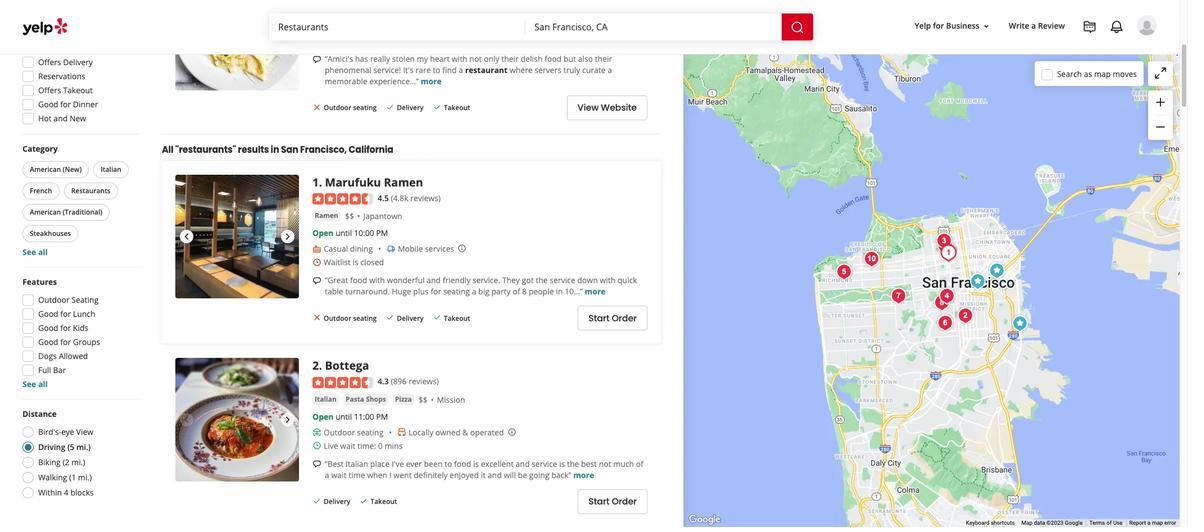 Task type: describe. For each thing, give the bounding box(es) containing it.
website
[[601, 101, 637, 114]]

google
[[1065, 520, 1083, 526]]

yelp
[[915, 20, 931, 31]]

mi.) for driving (5 mi.)
[[76, 442, 91, 453]]

delish
[[521, 53, 543, 64]]

italian link for mission bay
[[313, 3, 339, 14]]

plus
[[413, 286, 429, 297]]

write a review
[[1009, 20, 1065, 31]]

. for 1
[[319, 175, 322, 190]]

open now 2:38 pm
[[38, 43, 109, 53]]

category
[[22, 143, 58, 154]]

10…"
[[565, 286, 583, 297]]

16 close v2 image
[[313, 103, 322, 112]]

"best
[[325, 459, 344, 469]]

2 their from the left
[[595, 53, 612, 64]]

mins
[[385, 441, 403, 451]]

until for marufuku
[[336, 228, 352, 238]]

use
[[1113, 520, 1123, 526]]

11:00
[[354, 411, 374, 422]]

slideshow element for 2
[[175, 358, 299, 482]]

and right it
[[488, 470, 502, 480]]

a inside "best italian place i've ever been to food is excellent and service is the best not much of a wait time when i went definitely enjoyed it and will be going back"
[[325, 470, 329, 480]]

seating inside the "great food with wonderful and friendly service. they got the service down with quick table turnaround. huge plus for seating a big party of 8 people in 10…"
[[444, 286, 470, 297]]

japantown
[[363, 211, 402, 222]]

4.5 (4.8k reviews)
[[378, 193, 441, 203]]

0 horizontal spatial pizza button
[[343, 3, 365, 14]]

italian for the middle italian button
[[101, 165, 121, 174]]

service.
[[473, 275, 500, 286]]

allowed
[[59, 351, 88, 361]]

8
[[522, 286, 527, 297]]

0 vertical spatial view
[[578, 101, 599, 114]]

projects image
[[1083, 20, 1097, 34]]

1 horizontal spatial is
[[473, 459, 479, 469]]

group containing features
[[19, 277, 139, 390]]

map
[[1022, 520, 1033, 526]]

and inside group
[[54, 113, 68, 124]]

4.3
[[378, 376, 389, 387]]

none field near
[[535, 21, 773, 33]]

4
[[64, 487, 68, 498]]

0 horizontal spatial in
[[271, 143, 279, 156]]

0 vertical spatial service
[[357, 36, 382, 47]]

16 checkmark v2 image down experience…"
[[386, 103, 395, 112]]

next image for 1 . marufuku ramen
[[281, 230, 295, 243]]

"amici's
[[325, 53, 353, 64]]

1 horizontal spatial ramen
[[384, 175, 423, 190]]

open for open until 11:00 pm
[[313, 411, 334, 422]]

zoom in image
[[1154, 95, 1168, 109]]

dogs
[[38, 351, 57, 361]]

. for 2
[[319, 358, 322, 373]]

service inside the "great food with wonderful and friendly service. they got the service down with quick table turnaround. huge plus for seating a big party of 8 people in 10…"
[[550, 275, 575, 286]]

mi.) for walking (1 mi.)
[[78, 472, 92, 483]]

french button
[[22, 183, 59, 200]]

1 vertical spatial bottega image
[[175, 358, 299, 482]]

16 outdoor seating v2 image
[[313, 428, 322, 437]]

the inside the "great food with wonderful and friendly service. they got the service down with quick table turnaround. huge plus for seating a big party of 8 people in 10…"
[[536, 275, 548, 286]]

pizza for "pizza" 'button' to the bottom
[[395, 394, 412, 404]]

also
[[578, 53, 593, 64]]

takeout inside group
[[63, 85, 93, 96]]

1 slideshow element from the top
[[175, 0, 299, 91]]

ramen link
[[313, 210, 341, 222]]

bay
[[400, 3, 413, 14]]

keyboard
[[966, 520, 990, 526]]

it
[[481, 470, 486, 480]]

4.5
[[378, 193, 389, 203]]

restaurant
[[465, 65, 508, 75]]

order for bottega
[[612, 495, 637, 508]]

has
[[355, 53, 368, 64]]

"restaurants"
[[175, 143, 236, 156]]

0 vertical spatial friendly
[[454, 36, 482, 47]]

takeout down the "great food with wonderful and friendly service. they got the service down with quick table turnaround. huge plus for seating a big party of 8 people in 10…"
[[444, 313, 470, 323]]

experience…"
[[370, 76, 419, 86]]

groups
[[73, 337, 100, 347]]

memento sf image
[[934, 312, 957, 334]]

italian for italian button for $$
[[315, 394, 337, 404]]

for for business
[[933, 20, 944, 31]]

amici's east coast pizzeria at cloudkitchens soma image
[[986, 259, 1008, 282]]

offers for offers takeout
[[38, 85, 61, 96]]

little shucker image
[[934, 235, 957, 257]]

until for bottega
[[336, 411, 352, 422]]

i've
[[392, 459, 404, 469]]

next image for 2 . bottega
[[281, 413, 295, 427]]

see all for category
[[22, 247, 48, 257]]

they
[[502, 275, 520, 286]]

16 close v2 image
[[313, 313, 322, 322]]

definitely
[[414, 470, 448, 480]]

more for 1 . marufuku ramen
[[585, 286, 606, 297]]

wait inside "best italian place i've ever been to food is excellent and service is the best not much of a wait time when i went definitely enjoyed it and will be going back"
[[331, 470, 347, 480]]

good for groups
[[38, 337, 100, 347]]

1
[[313, 175, 319, 190]]

restaurants button
[[64, 183, 118, 200]]

0 vertical spatial wait
[[340, 441, 356, 451]]

stolen
[[392, 53, 415, 64]]

16 checkmark v2 image for delivery
[[386, 313, 395, 322]]

owned
[[436, 427, 461, 438]]

oodle yunnan rice noodle image
[[833, 261, 855, 283]]

2 horizontal spatial with
[[600, 275, 616, 286]]

map for error
[[1152, 520, 1163, 526]]

1 next image from the top
[[281, 22, 295, 36]]

be
[[518, 470, 527, 480]]

within 4 blocks
[[38, 487, 94, 498]]

option group containing distance
[[19, 409, 139, 502]]

bar
[[53, 365, 66, 376]]

amici's east coast pizzeria at cloudkitchens soma image
[[175, 0, 299, 91]]

a inside the "great food with wonderful and friendly service. they got the service down with quick table turnaround. huge plus for seating a big party of 8 people in 10…"
[[472, 286, 476, 297]]

for for lunch
[[60, 309, 71, 319]]

offers for offers delivery
[[38, 57, 61, 67]]

1 vertical spatial italian button
[[93, 161, 129, 178]]

really
[[370, 53, 390, 64]]

all "restaurants" results in san francisco, california
[[162, 143, 393, 156]]

terms of use link
[[1090, 520, 1123, 526]]

16 catering v2 image
[[313, 37, 322, 46]]

group containing category
[[20, 143, 139, 258]]

pasta panino image
[[931, 291, 953, 314]]

0 horizontal spatial view
[[76, 427, 93, 437]]

good for lunch
[[38, 309, 95, 319]]

to inside "best italian place i've ever been to food is excellent and service is the best not much of a wait time when i went definitely enjoyed it and will be going back"
[[445, 459, 452, 469]]

french
[[30, 186, 52, 196]]

for inside the "great food with wonderful and friendly service. they got the service down with quick table turnaround. huge plus for seating a big party of 8 people in 10…"
[[431, 286, 441, 297]]

(896
[[391, 376, 407, 387]]

16 clock v2 image for 2
[[313, 442, 322, 451]]

4.3 star rating image
[[313, 377, 373, 388]]

pm for 1 . marufuku ramen
[[376, 228, 388, 238]]

$$ for bottega
[[419, 394, 428, 405]]

a right report
[[1148, 520, 1151, 526]]

big
[[478, 286, 490, 297]]

mobile services
[[398, 244, 454, 254]]

16 checkmark v2 image for takeout
[[433, 313, 442, 322]]

italian link for $$
[[313, 394, 339, 405]]

google image
[[686, 513, 724, 527]]

Find text field
[[278, 21, 517, 33]]

marufuku ramen link
[[325, 175, 423, 190]]

a inside "amici's has really stolen my heart with not only their delish food but also their phenomenal service! it's rare to find a
[[459, 65, 463, 75]]

not inside "best italian place i've ever been to food is excellent and service is the best not much of a wait time when i went definitely enjoyed it and will be going back"
[[599, 459, 611, 469]]

offers delivery
[[38, 57, 93, 67]]

0 vertical spatial pizza link
[[343, 3, 365, 14]]

heart
[[430, 53, 450, 64]]

pasta shops button
[[343, 394, 388, 405]]

kids
[[73, 323, 88, 333]]

seating
[[72, 295, 99, 305]]

biking (2 mi.)
[[38, 457, 85, 468]]

2 horizontal spatial is
[[559, 459, 565, 469]]

people
[[529, 286, 554, 297]]

a inside where servers truly curate a memorable experience…"
[[608, 65, 612, 75]]

with inside "amici's has really stolen my heart with not only their delish food but also their phenomenal service! it's rare to find a
[[452, 53, 468, 64]]

takeout down where servers truly curate a memorable experience…"
[[444, 103, 470, 112]]

open for open now 2:38 pm
[[38, 43, 58, 53]]

all for category
[[38, 247, 48, 257]]

locally owned & operated
[[409, 427, 504, 438]]

brad k. image
[[1137, 15, 1157, 35]]

data
[[1034, 520, 1045, 526]]

report a map error
[[1130, 520, 1177, 526]]

"great
[[325, 275, 348, 286]]

more link for bottega
[[573, 470, 594, 480]]

16 speech v2 image for start order
[[313, 277, 322, 286]]

biking
[[38, 457, 61, 468]]

outdoor for 16 outdoor seating v2 image
[[324, 427, 355, 438]]

driving (5 mi.)
[[38, 442, 91, 453]]

marufuku ramen image
[[937, 241, 960, 264]]

full
[[38, 365, 51, 376]]

quick
[[618, 275, 637, 286]]

much
[[613, 459, 634, 469]]

good for good for kids
[[38, 323, 58, 333]]

american (new)
[[30, 165, 82, 174]]

mission for mission
[[437, 394, 465, 405]]

american (new) button
[[22, 161, 89, 178]]

16 locally owned v2 image
[[397, 428, 406, 437]]

italian inside "best italian place i've ever been to food is excellent and service is the best not much of a wait time when i went definitely enjoyed it and will be going back"
[[346, 459, 368, 469]]

lokma image
[[860, 248, 883, 270]]

takeout down the i
[[371, 497, 397, 506]]

16 checkmark v2 image down 16 speech v2 image
[[313, 497, 322, 506]]

san
[[281, 143, 298, 156]]

more link for marufuku ramen
[[585, 286, 606, 297]]

good for good for lunch
[[38, 309, 58, 319]]

expand map image
[[1154, 66, 1168, 80]]

food inside the "great food with wonderful and friendly service. they got the service down with quick table turnaround. huge plus for seating a big party of 8 people in 10…"
[[350, 275, 367, 286]]

big bites image
[[1009, 312, 1031, 335]]

back"
[[552, 470, 571, 480]]

delivery down 'huge' in the left of the page
[[397, 313, 424, 323]]

but
[[564, 53, 576, 64]]

"great food with wonderful and friendly service. they got the service down with quick table turnaround. huge plus for seating a big party of 8 people in 10…"
[[325, 275, 637, 297]]

16 speech v2 image for view website
[[313, 55, 322, 64]]

within
[[38, 487, 62, 498]]

servers
[[535, 65, 562, 75]]

italian button for $$
[[313, 394, 339, 405]]

blocks
[[71, 487, 94, 498]]

previous image for 2
[[180, 413, 193, 427]]



Task type: vqa. For each thing, say whether or not it's contained in the screenshot.
leftmost 'THE'
yes



Task type: locate. For each thing, give the bounding box(es) containing it.
for for dinner
[[60, 99, 71, 110]]

more down "rare"
[[421, 76, 442, 86]]

open up 16 casual dining v2 image
[[313, 228, 334, 238]]

locally
[[409, 427, 434, 438]]

pm down japantown at the top of the page
[[376, 228, 388, 238]]

delivery down experience…"
[[397, 103, 424, 112]]

2 offers from the top
[[38, 85, 61, 96]]

to down heart
[[433, 65, 440, 75]]

write a review link
[[1005, 16, 1070, 36]]

1 horizontal spatial to
[[445, 459, 452, 469]]

1 vertical spatial of
[[636, 459, 644, 469]]

american inside button
[[30, 207, 61, 217]]

view
[[578, 101, 599, 114], [76, 427, 93, 437]]

not inside "amici's has really stolen my heart with not only their delish food but also their phenomenal service! it's rare to find a
[[470, 53, 482, 64]]

italian inside group
[[101, 165, 121, 174]]

truly
[[564, 65, 580, 75]]

new
[[70, 113, 86, 124]]

for for kids
[[60, 323, 71, 333]]

a
[[1032, 20, 1036, 31], [459, 65, 463, 75], [608, 65, 612, 75], [472, 286, 476, 297], [325, 470, 329, 480], [1148, 520, 1151, 526]]

bird's-eye view
[[38, 427, 93, 437]]

0 vertical spatial .
[[319, 175, 322, 190]]

service up 10…"
[[550, 275, 575, 286]]

2 16 clock v2 image from the top
[[313, 442, 322, 451]]

driving
[[38, 442, 65, 453]]

outdoor seating for start order
[[324, 313, 377, 323]]

of inside the "great food with wonderful and friendly service. they got the service down with quick table turnaround. huge plus for seating a big party of 8 people in 10…"
[[513, 286, 520, 297]]

0 horizontal spatial ramen
[[315, 211, 338, 220]]

wait down "best
[[331, 470, 347, 480]]

table
[[325, 286, 343, 297]]

1 vertical spatial in
[[556, 286, 563, 297]]

2 start order link from the top
[[578, 489, 648, 514]]

start order down quick
[[589, 312, 637, 325]]

1 vertical spatial see
[[22, 379, 36, 390]]

2
[[313, 358, 319, 373]]

0
[[378, 441, 383, 451]]

american for american (new)
[[30, 165, 61, 174]]

offers up reservations
[[38, 57, 61, 67]]

previous image
[[180, 230, 193, 243], [180, 413, 193, 427]]

open until 10:00 pm
[[313, 228, 388, 238]]

search
[[1057, 68, 1082, 79]]

1 start order link from the top
[[578, 306, 648, 331]]

their up curate
[[595, 53, 612, 64]]

american down french button
[[30, 207, 61, 217]]

open until 11:00 pm
[[313, 411, 388, 422]]

1 vertical spatial wait
[[331, 470, 347, 480]]

reservations
[[38, 71, 85, 82]]

"amici's has really stolen my heart with not only their delish food but also their phenomenal service! it's rare to find a
[[325, 53, 612, 75]]

0 horizontal spatial food
[[350, 275, 367, 286]]

1 vertical spatial american
[[30, 207, 61, 217]]

16 checkmark v2 image down the "great food with wonderful and friendly service. they got the service down with quick table turnaround. huge plus for seating a big party of 8 people in 10…"
[[433, 313, 442, 322]]

0 vertical spatial see all button
[[22, 247, 48, 257]]

order for marufuku ramen
[[612, 312, 637, 325]]

map
[[1094, 68, 1111, 79], [1152, 520, 1163, 526]]

dogs allowed
[[38, 351, 88, 361]]

reviews) right (4.8k
[[411, 193, 441, 203]]

where
[[510, 65, 533, 75]]

order down quick
[[612, 312, 637, 325]]

seating
[[353, 103, 377, 112], [444, 286, 470, 297], [353, 313, 377, 323], [357, 427, 384, 438]]

16 checkmark v2 image down 'huge' in the left of the page
[[386, 313, 395, 322]]

. up 4.5 star rating image
[[319, 175, 322, 190]]

start for 2 . bottega
[[589, 495, 610, 508]]

reviews) right (896
[[409, 376, 439, 387]]

yelp for business button
[[910, 16, 996, 36]]

1 horizontal spatial mission
[[437, 394, 465, 405]]

is up enjoyed at the bottom left of the page
[[473, 459, 479, 469]]

1 16 checkmark v2 image from the left
[[386, 313, 395, 322]]

italian button up restaurants
[[93, 161, 129, 178]]

map data ©2023 google
[[1022, 520, 1083, 526]]

2 good from the top
[[38, 309, 58, 319]]

service up going
[[532, 459, 557, 469]]

shortcuts
[[991, 520, 1015, 526]]

1 see from the top
[[22, 247, 36, 257]]

see all button down full
[[22, 379, 48, 390]]

open for open until 10:00 pm
[[313, 228, 334, 238]]

notifications image
[[1110, 20, 1124, 34]]

good for good for groups
[[38, 337, 58, 347]]

start order link down much at the bottom
[[578, 489, 648, 514]]

where servers truly curate a memorable experience…"
[[325, 65, 612, 86]]

suggested
[[22, 25, 62, 35]]

went
[[394, 470, 412, 480]]

1 start order from the top
[[589, 312, 637, 325]]

None search field
[[269, 13, 816, 40]]

0 vertical spatial start order
[[589, 312, 637, 325]]

pizza for the left "pizza" 'button'
[[346, 3, 363, 13]]

view website
[[578, 101, 637, 114]]

1 vertical spatial the
[[567, 459, 579, 469]]

savor image
[[887, 285, 910, 307]]

seating down turnaround.
[[353, 313, 377, 323]]

italian button down "4.3 star rating" 'image'
[[313, 394, 339, 405]]

1 horizontal spatial view
[[578, 101, 599, 114]]

not
[[470, 53, 482, 64], [599, 459, 611, 469]]

all for features
[[38, 379, 48, 390]]

pm inside group
[[97, 43, 109, 53]]

all down steakhouses button
[[38, 247, 48, 257]]

2 order from the top
[[612, 495, 637, 508]]

1 vertical spatial more link
[[585, 286, 606, 297]]

2 next image from the top
[[281, 230, 295, 243]]

bottega image
[[954, 304, 977, 327], [175, 358, 299, 482]]

1 horizontal spatial the
[[567, 459, 579, 469]]

Near text field
[[535, 21, 773, 33]]

1 horizontal spatial with
[[452, 53, 468, 64]]

friendly left service.
[[443, 275, 471, 286]]

0 vertical spatial food
[[545, 53, 562, 64]]

food inside "best italian place i've ever been to food is excellent and service is the best not much of a wait time when i went definitely enjoyed it and will be going back"
[[454, 459, 471, 469]]

services
[[425, 244, 454, 254]]

map region
[[661, 0, 1188, 527]]

the snug image
[[933, 230, 955, 252]]

1 horizontal spatial in
[[556, 286, 563, 297]]

for down good for kids
[[60, 337, 71, 347]]

2 none field from the left
[[535, 21, 773, 33]]

1 horizontal spatial pizza button
[[393, 394, 414, 405]]

italian link
[[313, 3, 339, 14], [313, 394, 339, 405]]

(4.8k
[[391, 193, 409, 203]]

mi.) for biking (2 mi.)
[[71, 457, 85, 468]]

0 vertical spatial start
[[589, 312, 610, 325]]

3 outdoor seating from the top
[[324, 427, 384, 438]]

good up good for kids
[[38, 309, 58, 319]]

italian up the 'time'
[[346, 459, 368, 469]]

of right much at the bottom
[[636, 459, 644, 469]]

1 . from the top
[[319, 175, 322, 190]]

pm for 2 . bottega
[[376, 411, 388, 422]]

16 speech v2 image down 16 catering v2 image
[[313, 55, 322, 64]]

0 horizontal spatial with
[[369, 275, 385, 286]]

and right hot
[[54, 113, 68, 124]]

group
[[19, 25, 139, 128], [1148, 91, 1173, 140], [20, 143, 139, 258], [19, 277, 139, 390]]

$$ up open until 10:00 pm
[[345, 211, 354, 222]]

terms
[[1090, 520, 1106, 526]]

pizza button up catering service
[[343, 3, 365, 14]]

starbelly image
[[936, 285, 958, 307]]

1 none field from the left
[[278, 21, 517, 33]]

it's
[[403, 65, 414, 75]]

2 vertical spatial food
[[454, 459, 471, 469]]

1 vertical spatial map
[[1152, 520, 1163, 526]]

offers
[[38, 57, 61, 67], [38, 85, 61, 96]]

option group
[[19, 409, 139, 502]]

16 large group friendly v2 image
[[396, 37, 405, 46]]

pm right '2:38'
[[97, 43, 109, 53]]

16 speech v2 image
[[313, 55, 322, 64], [313, 277, 322, 286]]

wonderful
[[387, 275, 425, 286]]

0 vertical spatial more link
[[421, 76, 442, 86]]

1 offers from the top
[[38, 57, 61, 67]]

for down good for lunch
[[60, 323, 71, 333]]

service inside "best italian place i've ever been to food is excellent and service is the best not much of a wait time when i went definitely enjoyed it and will be going back"
[[532, 459, 557, 469]]

16 clock v2 image
[[313, 258, 322, 267], [313, 442, 322, 451]]

16 speech v2 image
[[313, 460, 322, 469]]

1 . marufuku ramen
[[313, 175, 423, 190]]

map for moves
[[1094, 68, 1111, 79]]

italian button for mission bay
[[313, 3, 339, 14]]

16 clock v2 image for 1
[[313, 258, 322, 267]]

time
[[349, 470, 365, 480]]

0 vertical spatial slideshow element
[[175, 0, 299, 91]]

start order for marufuku ramen
[[589, 312, 637, 325]]

2 vertical spatial of
[[1107, 520, 1112, 526]]

(new)
[[63, 165, 82, 174]]

see all down steakhouses button
[[22, 247, 48, 257]]

2 vertical spatial more
[[573, 470, 594, 480]]

for inside button
[[933, 20, 944, 31]]

1 vertical spatial 16 clock v2 image
[[313, 442, 322, 451]]

seating for 16 close v2 icon
[[353, 313, 377, 323]]

16 casual dining v2 image
[[313, 245, 322, 254]]

1 vertical spatial mission
[[437, 394, 465, 405]]

1 vertical spatial view
[[76, 427, 93, 437]]

1 horizontal spatial pizza link
[[393, 394, 414, 405]]

. left "bottega" link
[[319, 358, 322, 373]]

1 vertical spatial $$
[[419, 394, 428, 405]]

pizza down (896
[[395, 394, 412, 404]]

for up good for kids
[[60, 309, 71, 319]]

more link
[[421, 76, 442, 86], [585, 286, 606, 297], [573, 470, 594, 480]]

and up plus at left bottom
[[427, 275, 441, 286]]

not up restaurant
[[470, 53, 482, 64]]

start order link down quick
[[578, 306, 648, 331]]

pizza link down (896
[[393, 394, 414, 405]]

3 next image from the top
[[281, 413, 295, 427]]

friendly inside the "great food with wonderful and friendly service. they got the service down with quick table turnaround. huge plus for seating a big party of 8 people in 10…"
[[443, 275, 471, 286]]

next image
[[281, 22, 295, 36], [281, 230, 295, 243], [281, 413, 295, 427]]

large
[[407, 36, 428, 47]]

0 vertical spatial order
[[612, 312, 637, 325]]

mission left bay
[[369, 3, 398, 14]]

order down much at the bottom
[[612, 495, 637, 508]]

more link down "down" in the bottom of the page
[[585, 286, 606, 297]]

1 16 speech v2 image from the top
[[313, 55, 322, 64]]

start order link for bottega
[[578, 489, 648, 514]]

american down the category
[[30, 165, 61, 174]]

16 checkmark v2 image down the 'time'
[[359, 497, 368, 506]]

see all button down steakhouses button
[[22, 247, 48, 257]]

0 vertical spatial $$
[[345, 211, 354, 222]]

see for features
[[22, 379, 36, 390]]

2 american from the top
[[30, 207, 61, 217]]

1 italian link from the top
[[313, 3, 339, 14]]

16 checkmark v2 image
[[386, 313, 395, 322], [433, 313, 442, 322]]

2 slideshow element from the top
[[175, 175, 299, 298]]

see
[[22, 247, 36, 257], [22, 379, 36, 390]]

$$ for marufuku ramen
[[345, 211, 354, 222]]

1 horizontal spatial food
[[454, 459, 471, 469]]

walking (1 mi.)
[[38, 472, 92, 483]]

previous image for 1
[[180, 230, 193, 243]]

1 until from the top
[[336, 228, 352, 238]]

0 horizontal spatial pizza link
[[343, 3, 365, 14]]

1 order from the top
[[612, 312, 637, 325]]

(5
[[67, 442, 74, 453]]

2 start from the top
[[589, 495, 610, 508]]

0 vertical spatial see
[[22, 247, 36, 257]]

1 vertical spatial food
[[350, 275, 367, 286]]

none field find
[[278, 21, 517, 33]]

2 until from the top
[[336, 411, 352, 422]]

1 horizontal spatial bottega image
[[954, 304, 977, 327]]

1 previous image from the top
[[180, 230, 193, 243]]

see for category
[[22, 247, 36, 257]]

0 horizontal spatial not
[[470, 53, 482, 64]]

1 see all button from the top
[[22, 247, 48, 257]]

user actions element
[[906, 14, 1173, 83]]

large group friendly
[[407, 36, 482, 47]]

a down "best
[[325, 470, 329, 480]]

for for groups
[[60, 337, 71, 347]]

for down offers takeout
[[60, 99, 71, 110]]

seating left big
[[444, 286, 470, 297]]

italian link down "4.3 star rating" 'image'
[[313, 394, 339, 405]]

seating for 16 outdoor seating v2 image
[[357, 427, 384, 438]]

0 vertical spatial start order link
[[578, 306, 648, 331]]

ramen up (4.8k
[[384, 175, 423, 190]]

1 horizontal spatial their
[[595, 53, 612, 64]]

ever
[[406, 459, 422, 469]]

2 horizontal spatial food
[[545, 53, 562, 64]]

see all
[[22, 247, 48, 257], [22, 379, 48, 390]]

search image
[[791, 21, 804, 34]]

0 horizontal spatial is
[[353, 257, 359, 268]]

2 start order from the top
[[589, 495, 637, 508]]

10:00
[[354, 228, 374, 238]]

0 vertical spatial mi.)
[[76, 442, 91, 453]]

good for good for dinner
[[38, 99, 58, 110]]

italian up 16 catering v2 image
[[315, 3, 337, 13]]

hot
[[38, 113, 52, 124]]

1 vertical spatial .
[[319, 358, 322, 373]]

0 horizontal spatial map
[[1094, 68, 1111, 79]]

1 vertical spatial friendly
[[443, 275, 471, 286]]

italian for mission bay's italian button
[[315, 3, 337, 13]]

1 vertical spatial mi.)
[[71, 457, 85, 468]]

with left quick
[[600, 275, 616, 286]]

0 vertical spatial offers
[[38, 57, 61, 67]]

0 vertical spatial ramen
[[384, 175, 423, 190]]

francisco,
[[300, 143, 347, 156]]

1 all from the top
[[38, 247, 48, 257]]

1 see all from the top
[[22, 247, 48, 257]]

delivery inside group
[[63, 57, 93, 67]]

start for 1 . marufuku ramen
[[589, 312, 610, 325]]

pizza link up catering service
[[343, 3, 365, 14]]

0 vertical spatial italian button
[[313, 3, 339, 14]]

food inside "amici's has really stolen my heart with not only their delish food but also their phenomenal service! it's rare to find a
[[545, 53, 562, 64]]

1 vertical spatial all
[[38, 379, 48, 390]]

outdoor for 16 close v2 icon
[[324, 313, 351, 323]]

write
[[1009, 20, 1030, 31]]

marufuku ramen image
[[175, 175, 299, 298]]

1 vertical spatial start
[[589, 495, 610, 508]]

a right write
[[1032, 20, 1036, 31]]

view left website
[[578, 101, 599, 114]]

0 horizontal spatial bottega image
[[175, 358, 299, 482]]

0 vertical spatial pizza button
[[343, 3, 365, 14]]

slideshow element
[[175, 0, 299, 91], [175, 175, 299, 298], [175, 358, 299, 482]]

2 16 speech v2 image from the top
[[313, 277, 322, 286]]

1 vertical spatial pizza
[[395, 394, 412, 404]]

pm right 11:00
[[376, 411, 388, 422]]

©2023
[[1047, 520, 1064, 526]]

2 previous image from the top
[[180, 413, 193, 427]]

of
[[513, 286, 520, 297], [636, 459, 644, 469], [1107, 520, 1112, 526]]

rare
[[416, 65, 431, 75]]

0 horizontal spatial mission
[[369, 3, 398, 14]]

&
[[463, 427, 468, 438]]

distance
[[22, 409, 57, 419]]

1 vertical spatial pizza button
[[393, 394, 414, 405]]

pizza up catering service
[[346, 3, 363, 13]]

of inside "best italian place i've ever been to food is excellent and service is the best not much of a wait time when i went definitely enjoyed it and will be going back"
[[636, 459, 644, 469]]

ramen down 4.5 star rating image
[[315, 211, 338, 220]]

0 horizontal spatial $$
[[345, 211, 354, 222]]

4.5 star rating image
[[313, 194, 373, 205]]

2 see from the top
[[22, 379, 36, 390]]

american inside button
[[30, 165, 61, 174]]

0 vertical spatial reviews)
[[411, 193, 441, 203]]

see all button for category
[[22, 247, 48, 257]]

lunch
[[73, 309, 95, 319]]

16 shipping v2 image
[[387, 245, 396, 254]]

outdoor up live
[[324, 427, 355, 438]]

good up hot
[[38, 99, 58, 110]]

1 vertical spatial italian link
[[313, 394, 339, 405]]

service
[[357, 36, 382, 47], [550, 275, 575, 286], [532, 459, 557, 469]]

2 all from the top
[[38, 379, 48, 390]]

more for 2 . bottega
[[573, 470, 594, 480]]

1 vertical spatial pizza link
[[393, 394, 414, 405]]

1 vertical spatial slideshow element
[[175, 175, 299, 298]]

steakhouses button
[[22, 225, 78, 242]]

good for kids
[[38, 323, 88, 333]]

outdoor up good for lunch
[[38, 295, 70, 305]]

None field
[[278, 21, 517, 33], [535, 21, 773, 33]]

food
[[545, 53, 562, 64], [350, 275, 367, 286], [454, 459, 471, 469]]

delivery down the 'time'
[[324, 497, 350, 506]]

italian link up 16 catering v2 image
[[313, 3, 339, 14]]

2 horizontal spatial of
[[1107, 520, 1112, 526]]

1 vertical spatial more
[[585, 286, 606, 297]]

0 vertical spatial map
[[1094, 68, 1111, 79]]

3 good from the top
[[38, 323, 58, 333]]

0 vertical spatial in
[[271, 143, 279, 156]]

1 start from the top
[[589, 312, 610, 325]]

0 vertical spatial see all
[[22, 247, 48, 257]]

see all for features
[[22, 379, 48, 390]]

2 see all from the top
[[22, 379, 48, 390]]

0 horizontal spatial pizza
[[346, 3, 363, 13]]

map left error
[[1152, 520, 1163, 526]]

outdoor right 16 close v2 icon
[[324, 313, 351, 323]]

start order link for marufuku ramen
[[578, 306, 648, 331]]

their up where
[[502, 53, 519, 64]]

group containing suggested
[[19, 25, 139, 128]]

1 vertical spatial see all button
[[22, 379, 48, 390]]

curate
[[582, 65, 606, 75]]

bun appétit image
[[967, 270, 989, 293]]

when
[[367, 470, 387, 480]]

more down "best"
[[573, 470, 594, 480]]

all down full
[[38, 379, 48, 390]]

outdoor
[[324, 103, 351, 112], [38, 295, 70, 305], [324, 313, 351, 323], [324, 427, 355, 438]]

reviews) for 2 . bottega
[[409, 376, 439, 387]]

0 vertical spatial italian link
[[313, 3, 339, 14]]

keyboard shortcuts button
[[966, 519, 1015, 527]]

0 vertical spatial bottega image
[[954, 304, 977, 327]]

2 . from the top
[[319, 358, 322, 373]]

16 chevron down v2 image
[[982, 22, 991, 31]]

mi.) right (2
[[71, 457, 85, 468]]

food up turnaround.
[[350, 275, 367, 286]]

1 vertical spatial start order
[[589, 495, 637, 508]]

service up has
[[357, 36, 382, 47]]

casual
[[324, 244, 348, 254]]

0 horizontal spatial their
[[502, 53, 519, 64]]

is up back"
[[559, 459, 565, 469]]

1 their from the left
[[502, 53, 519, 64]]

enjoyed
[[450, 470, 479, 480]]

16 checkmark v2 image
[[386, 103, 395, 112], [433, 103, 442, 112], [313, 497, 322, 506], [359, 497, 368, 506]]

2 italian link from the top
[[313, 394, 339, 405]]

party
[[492, 286, 511, 297]]

outdoor seating for view website
[[324, 103, 377, 112]]

view right eye
[[76, 427, 93, 437]]

1 outdoor seating from the top
[[324, 103, 377, 112]]

2 vertical spatial more link
[[573, 470, 594, 480]]

1 vertical spatial next image
[[281, 230, 295, 243]]

until left 11:00
[[336, 411, 352, 422]]

info icon image
[[485, 36, 494, 45], [485, 36, 494, 45], [458, 244, 467, 253], [458, 244, 467, 253], [507, 428, 516, 437], [507, 428, 516, 437]]

good
[[38, 99, 58, 110], [38, 309, 58, 319], [38, 323, 58, 333], [38, 337, 58, 347]]

waitlist is closed
[[324, 257, 384, 268]]

$$ down 4.3 (896 reviews)
[[419, 394, 428, 405]]

ramen inside ramen button
[[315, 211, 338, 220]]

american (traditional) button
[[22, 204, 110, 221]]

in inside the "great food with wonderful and friendly service. they got the service down with quick table turnaround. huge plus for seating a big party of 8 people in 10…"
[[556, 286, 563, 297]]

1 vertical spatial previous image
[[180, 413, 193, 427]]

1 good from the top
[[38, 99, 58, 110]]

mission for mission bay
[[369, 3, 398, 14]]

american for american (traditional)
[[30, 207, 61, 217]]

outdoor for 16 close v2 image
[[324, 103, 351, 112]]

4 good from the top
[[38, 337, 58, 347]]

pasta
[[346, 394, 364, 404]]

1 vertical spatial start order link
[[578, 489, 648, 514]]

pasta shops
[[346, 394, 386, 404]]

to right been
[[445, 459, 452, 469]]

2 see all button from the top
[[22, 379, 48, 390]]

1 horizontal spatial 16 checkmark v2 image
[[433, 313, 442, 322]]

reviews) for 1 . marufuku ramen
[[411, 193, 441, 203]]

open for open
[[313, 20, 334, 31]]

1 vertical spatial order
[[612, 495, 637, 508]]

start down "down" in the bottom of the page
[[589, 312, 610, 325]]

to
[[433, 65, 440, 75], [445, 459, 452, 469]]

pizza button
[[343, 3, 365, 14], [393, 394, 414, 405]]

outdoor seating down memorable at the top left of page
[[324, 103, 377, 112]]

pizza
[[346, 3, 363, 13], [395, 394, 412, 404]]

0 vertical spatial more
[[421, 76, 442, 86]]

seating down memorable at the top left of page
[[353, 103, 377, 112]]

in left san
[[271, 143, 279, 156]]

as
[[1084, 68, 1092, 79]]

1 american from the top
[[30, 165, 61, 174]]

0 vertical spatial previous image
[[180, 230, 193, 243]]

1 vertical spatial reviews)
[[409, 376, 439, 387]]

seating for 16 close v2 image
[[353, 103, 377, 112]]

and
[[54, 113, 68, 124], [427, 275, 441, 286], [516, 459, 530, 469], [488, 470, 502, 480]]

and up be
[[516, 459, 530, 469]]

16 checkmark v2 image down where servers truly curate a memorable experience…"
[[433, 103, 442, 112]]

to inside "amici's has really stolen my heart with not only their delish food but also their phenomenal service! it's rare to find a
[[433, 65, 440, 75]]

not right "best"
[[599, 459, 611, 469]]

features
[[22, 277, 57, 287]]

2 16 checkmark v2 image from the left
[[433, 313, 442, 322]]

and inside the "great food with wonderful and friendly service. they got the service down with quick table turnaround. huge plus for seating a big party of 8 people in 10…"
[[427, 275, 441, 286]]

open down the suggested
[[38, 43, 58, 53]]

in left 10…"
[[556, 286, 563, 297]]

a right find
[[459, 65, 463, 75]]

my
[[417, 53, 428, 64]]

see all button for features
[[22, 379, 48, 390]]

1 vertical spatial ramen
[[315, 211, 338, 220]]

food up servers
[[545, 53, 562, 64]]

3 slideshow element from the top
[[175, 358, 299, 482]]

open up 16 catering v2 image
[[313, 20, 334, 31]]

0 horizontal spatial 16 checkmark v2 image
[[386, 313, 395, 322]]

2 outdoor seating from the top
[[324, 313, 377, 323]]

0 horizontal spatial none field
[[278, 21, 517, 33]]

results
[[238, 143, 269, 156]]

1 16 clock v2 image from the top
[[313, 258, 322, 267]]

start order
[[589, 312, 637, 325], [589, 495, 637, 508]]

see down steakhouses button
[[22, 247, 36, 257]]

friendly
[[454, 36, 482, 47], [443, 275, 471, 286]]

start order for bottega
[[589, 495, 637, 508]]

0 vertical spatial outdoor seating
[[324, 103, 377, 112]]

zoom out image
[[1154, 120, 1168, 134]]

1 horizontal spatial $$
[[419, 394, 428, 405]]

1 vertical spatial pm
[[376, 228, 388, 238]]

mi.) right (5
[[76, 442, 91, 453]]

1 vertical spatial 16 speech v2 image
[[313, 277, 322, 286]]

0 horizontal spatial of
[[513, 286, 520, 297]]

slideshow element for 1
[[175, 175, 299, 298]]

the inside "best italian place i've ever been to food is excellent and service is the best not much of a wait time when i went definitely enjoyed it and will be going back"
[[567, 459, 579, 469]]

a left big
[[472, 286, 476, 297]]



